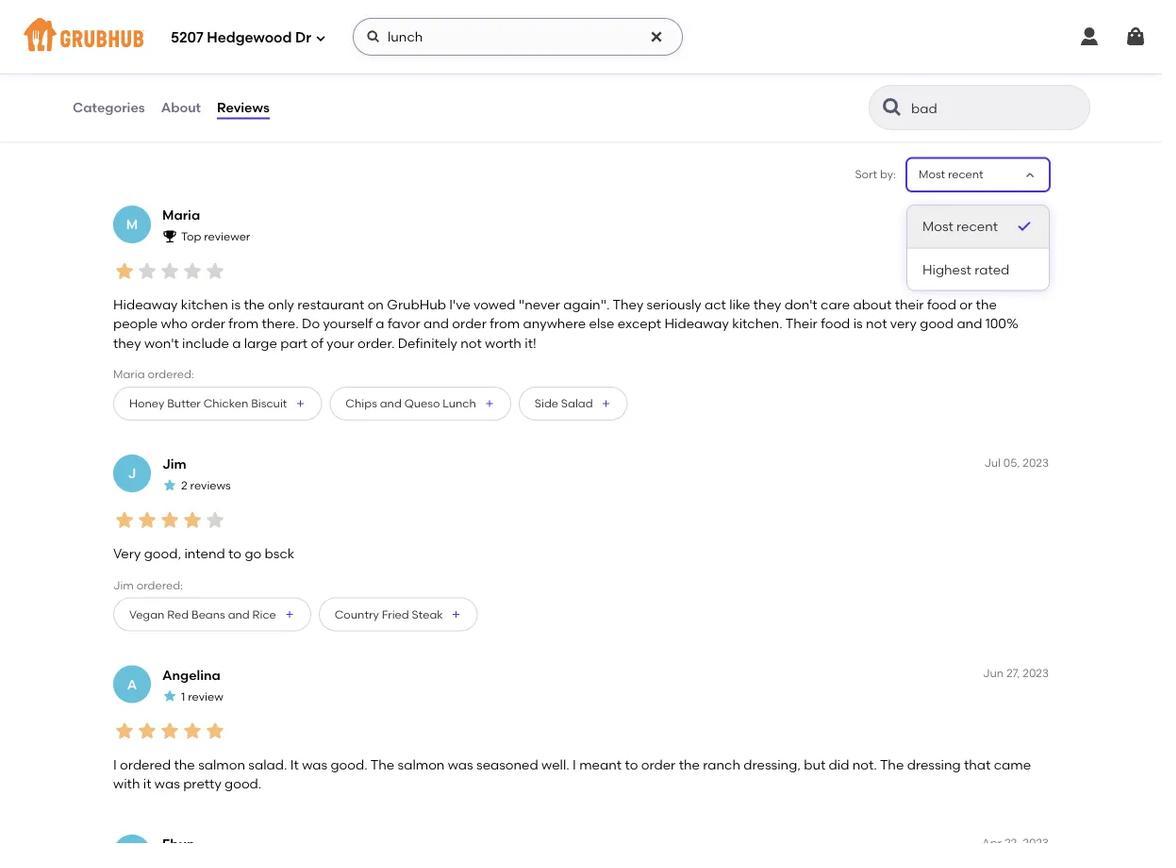 Task type: vqa. For each thing, say whether or not it's contained in the screenshot.
"$11.71"
no



Task type: describe. For each thing, give the bounding box(es) containing it.
highest rated
[[923, 261, 1010, 277]]

0 vertical spatial good.
[[331, 757, 368, 773]]

maria for maria
[[162, 207, 200, 223]]

their
[[896, 297, 925, 313]]

did
[[829, 757, 850, 773]]

fried
[[382, 608, 409, 622]]

chicken
[[204, 397, 249, 411]]

sort
[[856, 168, 878, 181]]

there.
[[262, 316, 299, 332]]

won't
[[144, 335, 179, 351]]

kitchen
[[181, 297, 228, 313]]

order inside correct order
[[303, 93, 333, 107]]

biscuit
[[251, 397, 287, 411]]

order up include in the left of the page
[[191, 316, 226, 332]]

kitchen.
[[733, 316, 783, 332]]

i've
[[450, 297, 471, 313]]

intend
[[184, 546, 225, 562]]

31,
[[1007, 207, 1021, 220]]

hideaway kitchen is the only restaurant on grubhub i've vowed "never again". they seriously act like they don't care about their food or the people who order from there. do yourself a favor and order from anywhere else except hideaway kitchen. their food is not very good and 100% they won't include a large part of your order. definitely not worth it!
[[113, 297, 1019, 351]]

dressing,
[[744, 757, 801, 773]]

84 good food
[[125, 53, 183, 88]]

2
[[181, 479, 188, 493]]

very good, intend to go bsck
[[113, 546, 295, 562]]

100%
[[986, 316, 1019, 332]]

1 vertical spatial food
[[928, 297, 957, 313]]

0 horizontal spatial is
[[231, 297, 241, 313]]

vegan red beans and rice button
[[113, 598, 311, 632]]

honey butter chicken biscuit
[[129, 397, 287, 411]]

categories
[[73, 99, 145, 115]]

jim for jim
[[162, 456, 187, 473]]

of
[[311, 335, 324, 351]]

ranch
[[703, 757, 741, 773]]

plus icon image for vegan red beans and rice
[[284, 609, 295, 621]]

05,
[[1004, 456, 1021, 470]]

dressing
[[908, 757, 962, 773]]

j
[[128, 466, 136, 482]]

top
[[181, 230, 201, 244]]

go
[[245, 546, 262, 562]]

sort by:
[[856, 168, 897, 181]]

side salad button
[[519, 387, 628, 421]]

salad.
[[249, 757, 287, 773]]

1 i from the left
[[113, 757, 117, 773]]

bsck
[[265, 546, 295, 562]]

jun 27, 2023
[[984, 667, 1050, 681]]

2 2023 from the top
[[1024, 456, 1050, 470]]

your
[[327, 335, 355, 351]]

order inside the "i ordered the salmon salad. it was good. the salmon was seasoned well. i meant to order the ranch dressing, but did not. the dressing that came with it was pretty good."
[[642, 757, 676, 773]]

who
[[161, 316, 188, 332]]

hedgewood
[[207, 29, 292, 46]]

order down i've on the top of the page
[[453, 316, 487, 332]]

rated
[[975, 261, 1010, 277]]

chips
[[346, 397, 377, 411]]

2 from from the left
[[490, 316, 520, 332]]

recent inside sort by: field
[[949, 168, 984, 181]]

jun
[[984, 667, 1004, 681]]

by:
[[881, 168, 897, 181]]

reviews button
[[216, 74, 271, 142]]

side
[[535, 397, 559, 411]]

213
[[125, 19, 144, 36]]

country fried steak
[[335, 608, 443, 622]]

i ordered the salmon salad. it was good. the salmon was seasoned well. i meant to order the ranch dressing, but did not. the dressing that came with it was pretty good.
[[113, 757, 1032, 792]]

steak
[[412, 608, 443, 622]]

213 ratings
[[125, 19, 192, 36]]

maria ordered:
[[113, 367, 194, 381]]

the left only
[[244, 297, 265, 313]]

anywhere
[[523, 316, 586, 332]]

well.
[[542, 757, 570, 773]]

chips and queso lunch button
[[330, 387, 511, 421]]

beans
[[192, 608, 225, 622]]

only
[[268, 297, 294, 313]]

seriously
[[647, 297, 702, 313]]

but
[[804, 757, 826, 773]]

came
[[995, 757, 1032, 773]]

the up pretty
[[174, 757, 195, 773]]

ordered
[[120, 757, 171, 773]]

trophy icon image
[[162, 229, 177, 244]]

and up definitely on the left top of page
[[424, 316, 449, 332]]

check icon image
[[1016, 217, 1035, 236]]

2 the from the left
[[881, 757, 905, 773]]

yourself
[[323, 316, 373, 332]]

queso
[[405, 397, 440, 411]]

vowed
[[474, 297, 516, 313]]

jul 05, 2023
[[985, 456, 1050, 470]]

ordered: for kitchen
[[148, 367, 194, 381]]

except
[[618, 316, 662, 332]]

27,
[[1007, 667, 1021, 681]]

again".
[[564, 297, 610, 313]]

jim for jim ordered:
[[113, 578, 134, 592]]

order.
[[358, 335, 395, 351]]

about button
[[160, 74, 202, 142]]

plus icon image for side salad
[[601, 398, 612, 410]]

ratings
[[148, 19, 192, 36]]

0 vertical spatial to
[[229, 546, 242, 562]]

1 from from the left
[[229, 316, 259, 332]]

else
[[590, 316, 615, 332]]

or
[[960, 297, 974, 313]]

most recent inside "most recent" option
[[923, 219, 999, 235]]

1 horizontal spatial they
[[754, 297, 782, 313]]

it
[[143, 776, 152, 792]]

0 horizontal spatial was
[[155, 776, 180, 792]]

2023 for the
[[1024, 667, 1050, 681]]

worth
[[485, 335, 522, 351]]

rice
[[253, 608, 276, 622]]

2 reviews
[[181, 479, 231, 493]]

red
[[167, 608, 189, 622]]

on
[[368, 297, 384, 313]]

most recent option
[[908, 206, 1050, 249]]

seasoned
[[477, 757, 539, 773]]



Task type: locate. For each thing, give the bounding box(es) containing it.
main navigation navigation
[[0, 0, 1163, 74]]

2023 right the 05,
[[1024, 456, 1050, 470]]

their
[[786, 316, 818, 332]]

most
[[919, 168, 946, 181], [923, 219, 954, 235]]

they down "people"
[[113, 335, 141, 351]]

food inside "84 good food"
[[158, 74, 183, 88]]

1 horizontal spatial not
[[867, 316, 888, 332]]

0 vertical spatial hideaway
[[113, 297, 178, 313]]

Search for food, convenience, alcohol... search field
[[353, 18, 683, 56]]

1 vertical spatial is
[[854, 316, 863, 332]]

plus icon image for chips and queso lunch
[[484, 398, 495, 410]]

plus icon image
[[295, 398, 306, 410], [484, 398, 495, 410], [601, 398, 612, 410], [284, 609, 295, 621], [451, 609, 462, 621]]

do
[[302, 316, 320, 332]]

2 vertical spatial 2023
[[1024, 667, 1050, 681]]

a left large
[[232, 335, 241, 351]]

the right or
[[977, 297, 998, 313]]

most recent up aug at the top right of the page
[[919, 168, 984, 181]]

include
[[182, 335, 229, 351]]

a up order.
[[376, 316, 385, 332]]

1 horizontal spatial salmon
[[398, 757, 445, 773]]

0 vertical spatial a
[[376, 316, 385, 332]]

1 horizontal spatial food
[[821, 316, 851, 332]]

to right meant at the bottom of the page
[[625, 757, 638, 773]]

recent left 31,
[[957, 219, 999, 235]]

and down or
[[958, 316, 983, 332]]

Sort by: field
[[919, 167, 984, 183]]

0 vertical spatial maria
[[162, 207, 200, 223]]

2 horizontal spatial food
[[928, 297, 957, 313]]

1 vertical spatial maria
[[113, 367, 145, 381]]

1 vertical spatial to
[[625, 757, 638, 773]]

it!
[[525, 335, 537, 351]]

most right by:
[[919, 168, 946, 181]]

0 vertical spatial jim
[[162, 456, 187, 473]]

0 horizontal spatial they
[[113, 335, 141, 351]]

2023 for the
[[1024, 207, 1050, 220]]

they up kitchen. on the top of page
[[754, 297, 782, 313]]

delivery
[[214, 93, 256, 107]]

1 2023 from the top
[[1024, 207, 1050, 220]]

is down about
[[854, 316, 863, 332]]

good. down salad.
[[225, 776, 262, 792]]

is
[[231, 297, 241, 313], [854, 316, 863, 332]]

plus icon image inside side salad button
[[601, 398, 612, 410]]

food up about in the left of the page
[[158, 74, 183, 88]]

order down correct
[[303, 93, 333, 107]]

on
[[214, 74, 230, 88]]

is right the kitchen
[[231, 297, 241, 313]]

jul
[[985, 456, 1002, 470]]

0 vertical spatial recent
[[949, 168, 984, 181]]

0 vertical spatial most recent
[[919, 168, 984, 181]]

0 horizontal spatial to
[[229, 546, 242, 562]]

0 vertical spatial food
[[158, 74, 183, 88]]

most inside option
[[923, 219, 954, 235]]

0 horizontal spatial a
[[232, 335, 241, 351]]

0 horizontal spatial from
[[229, 316, 259, 332]]

1 vertical spatial 2023
[[1024, 456, 1050, 470]]

reviewer
[[204, 230, 250, 244]]

not.
[[853, 757, 878, 773]]

1 vertical spatial good.
[[225, 776, 262, 792]]

good,
[[144, 546, 181, 562]]

caret down icon image
[[1023, 167, 1038, 182]]

recent up aug at the top right of the page
[[949, 168, 984, 181]]

and
[[424, 316, 449, 332], [958, 316, 983, 332], [380, 397, 402, 411], [228, 608, 250, 622]]

people
[[113, 316, 158, 332]]

plus icon image inside "country fried steak" "button"
[[451, 609, 462, 621]]

1 salmon from the left
[[198, 757, 245, 773]]

recent inside "most recent" option
[[957, 219, 999, 235]]

plus icon image right lunch
[[484, 398, 495, 410]]

most recent up highest rated
[[923, 219, 999, 235]]

svg image
[[366, 29, 381, 44]]

country
[[335, 608, 379, 622]]

very
[[891, 316, 918, 332]]

pretty
[[183, 776, 222, 792]]

1 vertical spatial most
[[923, 219, 954, 235]]

i right well.
[[573, 757, 577, 773]]

1 review
[[181, 690, 223, 704]]

salad
[[562, 397, 593, 411]]

2023 right 27,
[[1024, 667, 1050, 681]]

food down "care"
[[821, 316, 851, 332]]

don't
[[785, 297, 818, 313]]

like
[[730, 297, 751, 313]]

5207
[[171, 29, 204, 46]]

very
[[113, 546, 141, 562]]

act
[[705, 297, 727, 313]]

2023 right 31,
[[1024, 207, 1050, 220]]

1 horizontal spatial was
[[302, 757, 328, 773]]

m
[[126, 217, 138, 233]]

definitely
[[398, 335, 458, 351]]

1 horizontal spatial the
[[881, 757, 905, 773]]

most inside sort by: field
[[919, 168, 946, 181]]

1 vertical spatial most recent
[[923, 219, 999, 235]]

1 vertical spatial hideaway
[[665, 316, 730, 332]]

0 vertical spatial most
[[919, 168, 946, 181]]

3 2023 from the top
[[1024, 667, 1050, 681]]

honey
[[129, 397, 165, 411]]

salmon up pretty
[[198, 757, 245, 773]]

0 vertical spatial ordered:
[[148, 367, 194, 381]]

jim down very
[[113, 578, 134, 592]]

plus icon image inside vegan red beans and rice button
[[284, 609, 295, 621]]

2 i from the left
[[573, 757, 577, 773]]

plus icon image right 'rice'
[[284, 609, 295, 621]]

0 vertical spatial they
[[754, 297, 782, 313]]

plus icon image for country fried steak
[[451, 609, 462, 621]]

0 horizontal spatial hideaway
[[113, 297, 178, 313]]

i
[[113, 757, 117, 773], [573, 757, 577, 773]]

angelina
[[162, 667, 221, 684]]

to left the go
[[229, 546, 242, 562]]

jim ordered:
[[113, 578, 183, 592]]

from up "worth"
[[490, 316, 520, 332]]

1 horizontal spatial maria
[[162, 207, 200, 223]]

reviews
[[217, 99, 270, 115]]

maria up honey
[[113, 367, 145, 381]]

1 horizontal spatial jim
[[162, 456, 187, 473]]

jim
[[162, 456, 187, 473], [113, 578, 134, 592]]

maria for maria ordered:
[[113, 367, 145, 381]]

from up large
[[229, 316, 259, 332]]

butter
[[167, 397, 201, 411]]

svg image
[[1079, 25, 1102, 48], [1125, 25, 1148, 48], [649, 29, 665, 44], [315, 33, 327, 44]]

1 vertical spatial they
[[113, 335, 141, 351]]

honey butter chicken biscuit button
[[113, 387, 322, 421]]

1 horizontal spatial from
[[490, 316, 520, 332]]

about
[[161, 99, 201, 115]]

1 horizontal spatial is
[[854, 316, 863, 332]]

good. right "it" on the left of the page
[[331, 757, 368, 773]]

1 horizontal spatial a
[[376, 316, 385, 332]]

food up good
[[928, 297, 957, 313]]

was right "it" on the left of the page
[[302, 757, 328, 773]]

good
[[125, 74, 156, 88]]

i up with at bottom
[[113, 757, 117, 773]]

care
[[821, 297, 851, 313]]

not left "worth"
[[461, 335, 482, 351]]

0 horizontal spatial maria
[[113, 367, 145, 381]]

that
[[965, 757, 991, 773]]

2 salmon from the left
[[398, 757, 445, 773]]

0 vertical spatial 2023
[[1024, 207, 1050, 220]]

maria up top
[[162, 207, 200, 223]]

it
[[290, 757, 299, 773]]

1 vertical spatial a
[[232, 335, 241, 351]]

the left ranch on the right bottom of the page
[[679, 757, 700, 773]]

vegan red beans and rice
[[129, 608, 276, 622]]

Search Hideaway Kitchen & Bar search field
[[910, 99, 1054, 117]]

0 horizontal spatial good.
[[225, 776, 262, 792]]

0 horizontal spatial not
[[461, 335, 482, 351]]

was left seasoned
[[448, 757, 474, 773]]

order
[[303, 93, 333, 107], [191, 316, 226, 332], [453, 316, 487, 332], [642, 757, 676, 773]]

and right chips
[[380, 397, 402, 411]]

1 horizontal spatial to
[[625, 757, 638, 773]]

1 the from the left
[[371, 757, 395, 773]]

country fried steak button
[[319, 598, 478, 632]]

to inside the "i ordered the salmon salad. it was good. the salmon was seasoned well. i meant to order the ranch dressing, but did not. the dressing that came with it was pretty good."
[[625, 757, 638, 773]]

favor
[[388, 316, 421, 332]]

most up highest
[[923, 219, 954, 235]]

ordered: up the 'butter'
[[148, 367, 194, 381]]

84
[[125, 53, 141, 69]]

not down about
[[867, 316, 888, 332]]

ordered: for good,
[[137, 578, 183, 592]]

salmon
[[198, 757, 245, 773], [398, 757, 445, 773]]

plus icon image inside honey butter chicken biscuit button
[[295, 398, 306, 410]]

salmon left seasoned
[[398, 757, 445, 773]]

on time delivery
[[214, 74, 258, 107]]

1 vertical spatial ordered:
[[137, 578, 183, 592]]

0 vertical spatial not
[[867, 316, 888, 332]]

side salad
[[535, 397, 593, 411]]

1 vertical spatial not
[[461, 335, 482, 351]]

lunch
[[443, 397, 477, 411]]

1 vertical spatial recent
[[957, 219, 999, 235]]

was right it
[[155, 776, 180, 792]]

plus icon image inside chips and queso lunch button
[[484, 398, 495, 410]]

jim up 2
[[162, 456, 187, 473]]

and left 'rice'
[[228, 608, 250, 622]]

chips and queso lunch
[[346, 397, 477, 411]]

star icon image
[[113, 260, 136, 283], [136, 260, 159, 283], [159, 260, 181, 283], [181, 260, 204, 283], [204, 260, 227, 283], [162, 478, 177, 493], [113, 509, 136, 532], [136, 509, 159, 532], [159, 509, 181, 532], [181, 509, 204, 532], [204, 509, 227, 532], [162, 689, 177, 704], [113, 720, 136, 743], [136, 720, 159, 743], [159, 720, 181, 743], [181, 720, 204, 743], [204, 720, 227, 743]]

dr
[[295, 29, 312, 46]]

1 horizontal spatial good.
[[331, 757, 368, 773]]

with
[[113, 776, 140, 792]]

plus icon image right steak at the left of the page
[[451, 609, 462, 621]]

about
[[854, 297, 892, 313]]

2 horizontal spatial was
[[448, 757, 474, 773]]

search icon image
[[882, 96, 904, 119]]

1 horizontal spatial i
[[573, 757, 577, 773]]

1 horizontal spatial hideaway
[[665, 316, 730, 332]]

5207 hedgewood dr
[[171, 29, 312, 46]]

ordered: down 'good,'
[[137, 578, 183, 592]]

plus icon image for honey butter chicken biscuit
[[295, 398, 306, 410]]

plus icon image right the biscuit
[[295, 398, 306, 410]]

top reviewer
[[181, 230, 250, 244]]

aug
[[982, 207, 1005, 220]]

order right meant at the bottom of the page
[[642, 757, 676, 773]]

hideaway down act
[[665, 316, 730, 332]]

categories button
[[72, 74, 146, 142]]

0 horizontal spatial salmon
[[198, 757, 245, 773]]

food
[[158, 74, 183, 88], [928, 297, 957, 313], [821, 316, 851, 332]]

0 horizontal spatial the
[[371, 757, 395, 773]]

0 vertical spatial is
[[231, 297, 241, 313]]

0 horizontal spatial jim
[[113, 578, 134, 592]]

hideaway
[[113, 297, 178, 313], [665, 316, 730, 332]]

hideaway up "people"
[[113, 297, 178, 313]]

the right not.
[[881, 757, 905, 773]]

the right "it" on the left of the page
[[371, 757, 395, 773]]

1 vertical spatial jim
[[113, 578, 134, 592]]

reviews
[[190, 479, 231, 493]]

time
[[233, 74, 258, 88]]

0 horizontal spatial food
[[158, 74, 183, 88]]

highest
[[923, 261, 972, 277]]

0 horizontal spatial i
[[113, 757, 117, 773]]

ordered:
[[148, 367, 194, 381], [137, 578, 183, 592]]

plus icon image right the salad
[[601, 398, 612, 410]]

2 vertical spatial food
[[821, 316, 851, 332]]

not
[[867, 316, 888, 332], [461, 335, 482, 351]]

they
[[613, 297, 644, 313]]



